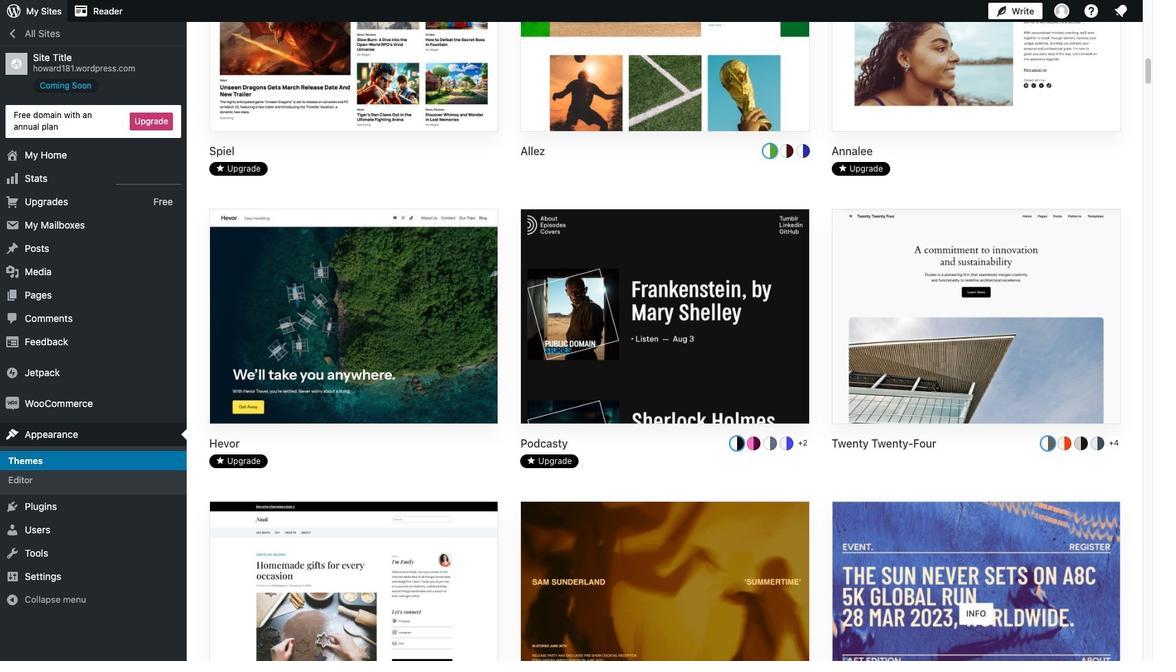 Task type: vqa. For each thing, say whether or not it's contained in the screenshot.
Manage your notifications image
yes



Task type: locate. For each thing, give the bounding box(es) containing it.
allez is the perfect theme site for sports practitioners or fans who want to blog about their sport. image
[[522, 0, 810, 133]]

1 vertical spatial img image
[[5, 397, 19, 410]]

hevor is the block remake of classic theme hever. it is a fully responsive theme, ideal for creating a strong, beautiful, online presence for your business. image
[[210, 209, 498, 425]]

help image
[[1084, 3, 1100, 19]]

spiel is a game magazine theme. image
[[210, 0, 498, 133]]

img image
[[5, 366, 19, 380], [5, 397, 19, 410]]

as its name states eventual is a theme designed for events and ceremonies. it is simple, and direct allowing users to display the essence of their subject with a large artwork on the homepage. image
[[833, 502, 1121, 661]]

0 vertical spatial img image
[[5, 366, 19, 380]]

twenty twenty-four is designed to be flexible, versatile and applicable to any website. its collection of templates and patterns tailor to different needs, such as presenting a business, blogging and writing or showcasing work. a multitude of possibilities open up with just a few adjustments to color and typography. twenty twenty-four comes with style variations and full page designs to help speed up the site building process, is fully compatible with the site editor, and takes advantage of new design tools introduced in wordpress 6.4. image
[[833, 209, 1121, 425]]



Task type: describe. For each thing, give the bounding box(es) containing it.
2 img image from the top
[[5, 397, 19, 410]]

my profile image
[[1055, 3, 1070, 19]]

highest hourly views 0 image
[[116, 176, 181, 184]]

1 img image from the top
[[5, 366, 19, 380]]

sunderland is a simple theme that supports full-site editing. it comes with a set of minimal templates and design settings that can be manipulated through global styles. use it to build something beautiful. image
[[522, 502, 810, 661]]

sometimes your podcast episode cover arts deserve more attention than regular thumbnails offer. if you think so, then podcasty is the theme design for your podcast site. image
[[522, 209, 810, 425]]

annalee is a theme perfect for a personal coach. image
[[833, 0, 1121, 133]]

manage your notifications image
[[1113, 3, 1130, 19]]

nook is a classic blogging theme offering a delightful canvas for your diy projects, delicious recipes, and creative inspirations. image
[[210, 502, 498, 661]]



